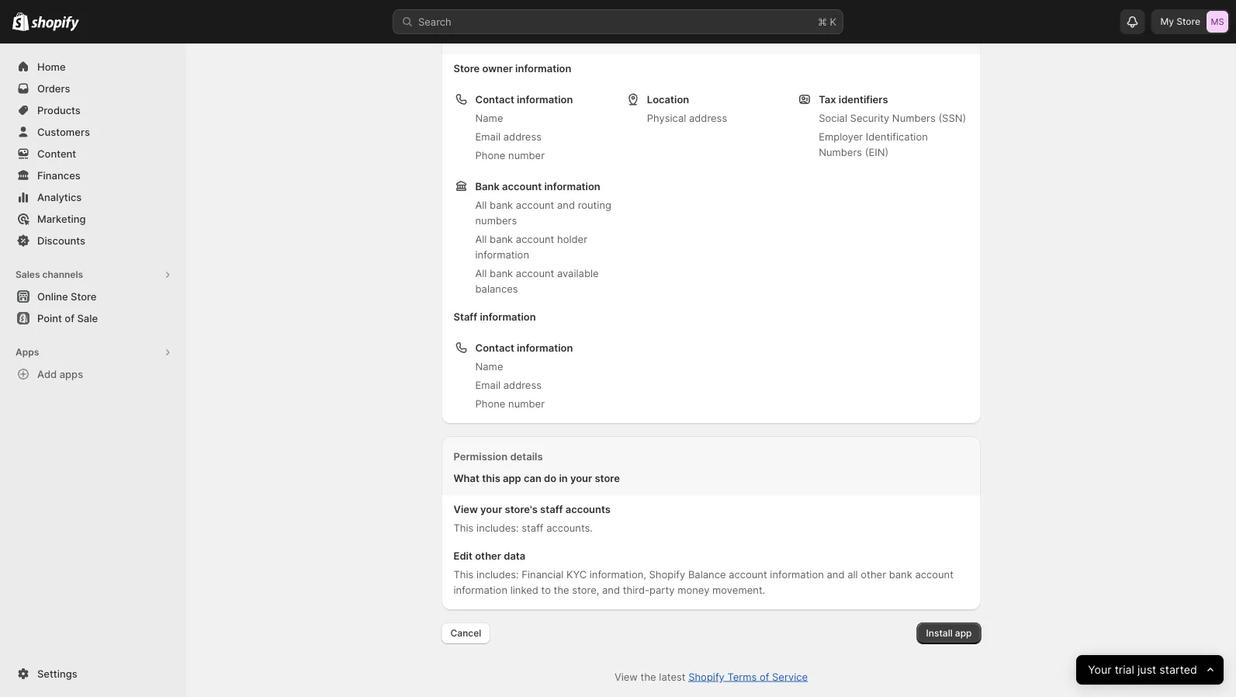 Task type: locate. For each thing, give the bounding box(es) containing it.
email up bank
[[475, 130, 501, 142]]

1 vertical spatial address
[[504, 130, 542, 142]]

analytics
[[37, 191, 82, 203]]

this down edit
[[454, 568, 474, 580]]

1 vertical spatial view
[[615, 671, 638, 683]]

view the latest shopify terms of service
[[615, 671, 808, 683]]

1 vertical spatial the
[[641, 671, 656, 683]]

0 vertical spatial store
[[617, 31, 642, 43]]

of right terms
[[760, 671, 769, 683]]

1 vertical spatial contact
[[475, 342, 515, 354]]

products
[[37, 104, 81, 116]]

privacy details
[[454, 9, 525, 21]]

2 vertical spatial your
[[481, 503, 502, 515]]

staff information
[[454, 310, 536, 323]]

1 horizontal spatial the
[[641, 671, 656, 683]]

information left all
[[770, 568, 824, 580]]

0 vertical spatial other
[[475, 550, 501, 562]]

what this app can access in your store
[[454, 31, 642, 43]]

app
[[503, 31, 521, 43], [503, 472, 521, 484], [955, 628, 972, 639]]

email
[[475, 130, 501, 142], [475, 379, 501, 391]]

numbers up identification
[[892, 112, 936, 124]]

0 vertical spatial the
[[554, 584, 569, 596]]

1 horizontal spatial numbers
[[892, 112, 936, 124]]

account up balances
[[516, 267, 554, 279]]

store's
[[505, 503, 538, 515]]

employer
[[819, 130, 863, 142]]

store
[[1177, 16, 1201, 27], [454, 62, 480, 74], [71, 290, 97, 302]]

all
[[475, 199, 487, 211], [475, 233, 487, 245], [475, 267, 487, 279]]

2 all from the top
[[475, 233, 487, 245]]

and down the information,
[[602, 584, 620, 596]]

bank right all
[[889, 568, 913, 580]]

what for what this app can do in your store
[[454, 472, 480, 484]]

store for online store
[[71, 290, 97, 302]]

1 vertical spatial this
[[454, 568, 474, 580]]

identifiers
[[839, 93, 888, 105]]

2 vertical spatial and
[[602, 584, 620, 596]]

0 vertical spatial in
[[581, 31, 590, 43]]

0 vertical spatial can
[[524, 31, 542, 43]]

shopify right latest
[[689, 671, 725, 683]]

view inside view your store's staff accounts this includes: staff accounts.
[[454, 503, 478, 515]]

account
[[502, 180, 542, 192], [516, 199, 554, 211], [516, 233, 554, 245], [516, 267, 554, 279], [729, 568, 767, 580], [915, 568, 954, 580]]

0 vertical spatial shopify
[[649, 568, 686, 580]]

other
[[475, 550, 501, 562], [861, 568, 886, 580]]

information up routing
[[544, 180, 601, 192]]

0 vertical spatial includes:
[[477, 522, 519, 534]]

0 horizontal spatial the
[[554, 584, 569, 596]]

0 vertical spatial name
[[475, 112, 503, 124]]

and left all
[[827, 568, 845, 580]]

1 vertical spatial contact information name email address phone number
[[475, 342, 573, 409]]

view for view the latest shopify terms of service
[[615, 671, 638, 683]]

other right edit
[[475, 550, 501, 562]]

1 vertical spatial store
[[595, 472, 620, 484]]

address down staff information
[[504, 379, 542, 391]]

1 vertical spatial of
[[760, 671, 769, 683]]

security
[[850, 112, 890, 124]]

all down numbers
[[475, 233, 487, 245]]

can left do
[[524, 472, 542, 484]]

numbers down employer
[[819, 146, 862, 158]]

2 phone from the top
[[475, 397, 506, 409]]

contact down staff information
[[475, 342, 515, 354]]

0 vertical spatial phone
[[475, 149, 506, 161]]

details for permission details
[[510, 450, 543, 462]]

1 vertical spatial store
[[454, 62, 480, 74]]

0 vertical spatial what
[[454, 31, 480, 43]]

1 all from the top
[[475, 199, 487, 211]]

2 includes: from the top
[[477, 568, 519, 580]]

identification
[[866, 130, 928, 142]]

store left owner
[[454, 62, 480, 74]]

and left routing
[[557, 199, 575, 211]]

0 vertical spatial app
[[503, 31, 521, 43]]

of inside "button"
[[65, 312, 74, 324]]

details up what this app can do in your store at the bottom of the page
[[510, 450, 543, 462]]

0 vertical spatial your
[[592, 31, 614, 43]]

your right access
[[592, 31, 614, 43]]

1 vertical spatial what
[[454, 472, 480, 484]]

2 this from the top
[[454, 568, 474, 580]]

1 this from the top
[[454, 522, 474, 534]]

apps button
[[9, 342, 177, 363]]

this
[[482, 31, 500, 43], [482, 472, 500, 484]]

number
[[508, 149, 545, 161], [508, 397, 545, 409]]

0 vertical spatial address
[[689, 112, 727, 124]]

app up store owner information
[[503, 31, 521, 43]]

store owner information
[[454, 62, 572, 74]]

2 vertical spatial app
[[955, 628, 972, 639]]

shopify
[[649, 568, 686, 580], [689, 671, 725, 683]]

in right access
[[581, 31, 590, 43]]

0 vertical spatial number
[[508, 149, 545, 161]]

channels
[[42, 269, 83, 280]]

the
[[554, 584, 569, 596], [641, 671, 656, 683]]

2 vertical spatial all
[[475, 267, 487, 279]]

2 horizontal spatial store
[[1177, 16, 1201, 27]]

0 vertical spatial contact information name email address phone number
[[475, 93, 573, 161]]

1 horizontal spatial store
[[454, 62, 480, 74]]

address
[[689, 112, 727, 124], [504, 130, 542, 142], [504, 379, 542, 391]]

what down privacy
[[454, 31, 480, 43]]

2 what from the top
[[454, 472, 480, 484]]

contact down owner
[[475, 93, 515, 105]]

0 vertical spatial of
[[65, 312, 74, 324]]

1 vertical spatial name
[[475, 360, 503, 372]]

home link
[[9, 56, 177, 78]]

details right privacy
[[492, 9, 525, 21]]

0 vertical spatial store
[[1177, 16, 1201, 27]]

social
[[819, 112, 848, 124]]

(ein)
[[865, 146, 889, 158]]

address down store owner information
[[504, 130, 542, 142]]

1 vertical spatial and
[[827, 568, 845, 580]]

other right all
[[861, 568, 886, 580]]

your right do
[[570, 472, 592, 484]]

view up edit
[[454, 503, 478, 515]]

0 horizontal spatial store
[[71, 290, 97, 302]]

what
[[454, 31, 480, 43], [454, 472, 480, 484]]

install app
[[926, 628, 972, 639]]

your for do
[[570, 472, 592, 484]]

account up install
[[915, 568, 954, 580]]

contact information name email address phone number
[[475, 93, 573, 161], [475, 342, 573, 409]]

in right do
[[559, 472, 568, 484]]

0 vertical spatial this
[[482, 31, 500, 43]]

this down permission details
[[482, 472, 500, 484]]

point of sale button
[[0, 307, 186, 329]]

routing
[[578, 199, 612, 211]]

store for my store
[[1177, 16, 1201, 27]]

shopify image
[[12, 12, 29, 31]]

products link
[[9, 99, 177, 121]]

address inside location physical address
[[689, 112, 727, 124]]

view left latest
[[615, 671, 638, 683]]

this for permission
[[482, 472, 500, 484]]

third-
[[623, 584, 650, 596]]

all down bank
[[475, 199, 487, 211]]

started
[[1160, 663, 1197, 676]]

this down privacy details
[[482, 31, 500, 43]]

shopify up party
[[649, 568, 686, 580]]

address right physical
[[689, 112, 727, 124]]

store right my
[[1177, 16, 1201, 27]]

0 vertical spatial all
[[475, 199, 487, 211]]

my store image
[[1207, 11, 1229, 33]]

1 vertical spatial shopify
[[689, 671, 725, 683]]

contact information name email address phone number down staff information
[[475, 342, 573, 409]]

install app button
[[917, 622, 981, 644]]

content link
[[9, 143, 177, 165]]

this up edit
[[454, 522, 474, 534]]

app down permission details
[[503, 472, 521, 484]]

1 vertical spatial phone
[[475, 397, 506, 409]]

location
[[647, 93, 689, 105]]

1 vertical spatial this
[[482, 472, 500, 484]]

information up balances
[[475, 248, 529, 260]]

all up balances
[[475, 267, 487, 279]]

just
[[1138, 663, 1157, 676]]

can for access
[[524, 31, 542, 43]]

balances
[[475, 283, 518, 295]]

2 horizontal spatial and
[[827, 568, 845, 580]]

0 horizontal spatial numbers
[[819, 146, 862, 158]]

0 horizontal spatial shopify
[[649, 568, 686, 580]]

0 horizontal spatial and
[[557, 199, 575, 211]]

add apps button
[[9, 363, 177, 385]]

1 vertical spatial can
[[524, 472, 542, 484]]

contact information name email address phone number down store owner information
[[475, 93, 573, 161]]

can left access
[[524, 31, 542, 43]]

0 vertical spatial and
[[557, 199, 575, 211]]

contact
[[475, 93, 515, 105], [475, 342, 515, 354]]

bank inside edit other data this includes: financial kyc information, shopify balance account information and all other bank account information linked to the store, and third-party money movement.
[[889, 568, 913, 580]]

1 vertical spatial in
[[559, 472, 568, 484]]

store inside button
[[71, 290, 97, 302]]

1 can from the top
[[524, 31, 542, 43]]

shopify inside edit other data this includes: financial kyc information, shopify balance account information and all other bank account information linked to the store, and third-party money movement.
[[649, 568, 686, 580]]

2 contact information name email address phone number from the top
[[475, 342, 573, 409]]

1 vertical spatial all
[[475, 233, 487, 245]]

phone up bank
[[475, 149, 506, 161]]

1 phone from the top
[[475, 149, 506, 161]]

1 vertical spatial your
[[570, 472, 592, 484]]

the left latest
[[641, 671, 656, 683]]

shopify terms of service link
[[689, 671, 808, 683]]

tax identifiers social security numbers (ssn) employer identification numbers (ein)
[[819, 93, 966, 158]]

0 vertical spatial details
[[492, 9, 525, 21]]

2 this from the top
[[482, 472, 500, 484]]

1 vertical spatial app
[[503, 472, 521, 484]]

1 includes: from the top
[[477, 522, 519, 534]]

phone up permission details
[[475, 397, 506, 409]]

1 horizontal spatial other
[[861, 568, 886, 580]]

your left store's
[[481, 503, 502, 515]]

service
[[772, 671, 808, 683]]

2 vertical spatial store
[[71, 290, 97, 302]]

email down staff information
[[475, 379, 501, 391]]

account left holder
[[516, 233, 554, 245]]

0 vertical spatial contact
[[475, 93, 515, 105]]

information,
[[590, 568, 646, 580]]

2 can from the top
[[524, 472, 542, 484]]

1 vertical spatial number
[[508, 397, 545, 409]]

bank
[[490, 199, 513, 211], [490, 233, 513, 245], [490, 267, 513, 279], [889, 568, 913, 580]]

location physical address
[[647, 93, 727, 124]]

1 horizontal spatial view
[[615, 671, 638, 683]]

finances
[[37, 169, 81, 181]]

your for access
[[592, 31, 614, 43]]

staff
[[540, 503, 563, 515], [522, 522, 544, 534]]

0 vertical spatial this
[[454, 522, 474, 534]]

app right install
[[955, 628, 972, 639]]

store right access
[[617, 31, 642, 43]]

includes: down data
[[477, 568, 519, 580]]

what down permission
[[454, 472, 480, 484]]

2 contact from the top
[[475, 342, 515, 354]]

name
[[475, 112, 503, 124], [475, 360, 503, 372]]

0 vertical spatial staff
[[540, 503, 563, 515]]

shopify image
[[31, 16, 79, 31]]

store up accounts
[[595, 472, 620, 484]]

0 horizontal spatial view
[[454, 503, 478, 515]]

your trial just started button
[[1076, 655, 1224, 685]]

1 vertical spatial staff
[[522, 522, 544, 534]]

in
[[581, 31, 590, 43], [559, 472, 568, 484]]

discounts
[[37, 234, 85, 246]]

name down owner
[[475, 112, 503, 124]]

0 vertical spatial view
[[454, 503, 478, 515]]

includes: down store's
[[477, 522, 519, 534]]

your trial just started
[[1088, 663, 1197, 676]]

of left sale
[[65, 312, 74, 324]]

1 vertical spatial details
[[510, 450, 543, 462]]

analytics link
[[9, 186, 177, 208]]

staff down store's
[[522, 522, 544, 534]]

number up numbers
[[508, 149, 545, 161]]

information down staff information
[[517, 342, 573, 354]]

store up sale
[[71, 290, 97, 302]]

data
[[504, 550, 526, 562]]

account up numbers
[[516, 199, 554, 211]]

and
[[557, 199, 575, 211], [827, 568, 845, 580], [602, 584, 620, 596]]

0 horizontal spatial in
[[559, 472, 568, 484]]

1 what from the top
[[454, 31, 480, 43]]

0 horizontal spatial of
[[65, 312, 74, 324]]

1 vertical spatial email
[[475, 379, 501, 391]]

1 this from the top
[[482, 31, 500, 43]]

staff up accounts.
[[540, 503, 563, 515]]

number up permission details
[[508, 397, 545, 409]]

1 horizontal spatial and
[[602, 584, 620, 596]]

2 name from the top
[[475, 360, 503, 372]]

store for what this app can access in your store
[[617, 31, 642, 43]]

the right to
[[554, 584, 569, 596]]

0 vertical spatial email
[[475, 130, 501, 142]]

1 vertical spatial includes:
[[477, 568, 519, 580]]

1 horizontal spatial in
[[581, 31, 590, 43]]

name down staff information
[[475, 360, 503, 372]]

information down what this app can access in your store
[[515, 62, 572, 74]]



Task type: vqa. For each thing, say whether or not it's contained in the screenshot.


Task type: describe. For each thing, give the bounding box(es) containing it.
install
[[926, 628, 953, 639]]

content
[[37, 147, 76, 160]]

and inside bank account information all bank account and routing numbers all bank account holder information all bank account available balances
[[557, 199, 575, 211]]

orders
[[37, 82, 70, 94]]

cancel
[[451, 628, 481, 639]]

cancel button
[[441, 622, 491, 644]]

store for what this app can do in your store
[[595, 472, 620, 484]]

online store link
[[9, 286, 177, 307]]

terms
[[728, 671, 757, 683]]

edit other data this includes: financial kyc information, shopify balance account information and all other bank account information linked to the store, and third-party money movement.
[[454, 550, 954, 596]]

1 email from the top
[[475, 130, 501, 142]]

1 name from the top
[[475, 112, 503, 124]]

finances link
[[9, 165, 177, 186]]

1 vertical spatial numbers
[[819, 146, 862, 158]]

bank
[[475, 180, 500, 192]]

discounts link
[[9, 230, 177, 251]]

bank up numbers
[[490, 199, 513, 211]]

edit
[[454, 550, 473, 562]]

apps
[[60, 368, 83, 380]]

online store button
[[0, 286, 186, 307]]

in for do
[[559, 472, 568, 484]]

⌘ k
[[818, 16, 837, 28]]

accounts
[[566, 503, 611, 515]]

add apps
[[37, 368, 83, 380]]

this inside view your store's staff accounts this includes: staff accounts.
[[454, 522, 474, 534]]

1 contact from the top
[[475, 93, 515, 105]]

includes: inside edit other data this includes: financial kyc information, shopify balance account information and all other bank account information linked to the store, and third-party money movement.
[[477, 568, 519, 580]]

customers
[[37, 126, 90, 138]]

bank account information all bank account and routing numbers all bank account holder information all bank account available balances
[[475, 180, 612, 295]]

1 contact information name email address phone number from the top
[[475, 93, 573, 161]]

account up movement.
[[729, 568, 767, 580]]

access
[[544, 31, 579, 43]]

what this app can do in your store
[[454, 472, 620, 484]]

1 vertical spatial other
[[861, 568, 886, 580]]

sales
[[16, 269, 40, 280]]

movement.
[[713, 584, 765, 596]]

linked
[[510, 584, 539, 596]]

what for what this app can access in your store
[[454, 31, 480, 43]]

sales channels button
[[9, 264, 177, 286]]

tax
[[819, 93, 836, 105]]

marketing link
[[9, 208, 177, 230]]

information down edit
[[454, 584, 508, 596]]

sale
[[77, 312, 98, 324]]

3 all from the top
[[475, 267, 487, 279]]

numbers
[[475, 214, 517, 226]]

accounts.
[[547, 522, 593, 534]]

this for privacy
[[482, 31, 500, 43]]

app inside button
[[955, 628, 972, 639]]

point of sale link
[[9, 307, 177, 329]]

physical
[[647, 112, 686, 124]]

information down balances
[[480, 310, 536, 323]]

sales channels
[[16, 269, 83, 280]]

information down store owner information
[[517, 93, 573, 105]]

to
[[541, 584, 551, 596]]

2 vertical spatial address
[[504, 379, 542, 391]]

holder
[[557, 233, 588, 245]]

permission details
[[454, 450, 543, 462]]

k
[[830, 16, 837, 28]]

all
[[848, 568, 858, 580]]

0 horizontal spatial other
[[475, 550, 501, 562]]

view your store's staff accounts this includes: staff accounts.
[[454, 503, 611, 534]]

search
[[418, 16, 452, 28]]

the inside edit other data this includes: financial kyc information, shopify balance account information and all other bank account information linked to the store, and third-party money movement.
[[554, 584, 569, 596]]

trial
[[1115, 663, 1135, 676]]

online store
[[37, 290, 97, 302]]

⌘
[[818, 16, 827, 28]]

privacy
[[454, 9, 490, 21]]

point
[[37, 312, 62, 324]]

in for access
[[581, 31, 590, 43]]

my
[[1161, 16, 1174, 27]]

bank down numbers
[[490, 233, 513, 245]]

my store
[[1161, 16, 1201, 27]]

2 number from the top
[[508, 397, 545, 409]]

this inside edit other data this includes: financial kyc information, shopify balance account information and all other bank account information linked to the store, and third-party money movement.
[[454, 568, 474, 580]]

orders link
[[9, 78, 177, 99]]

apps
[[16, 347, 39, 358]]

account right bank
[[502, 180, 542, 192]]

view for view your store's staff accounts this includes: staff accounts.
[[454, 503, 478, 515]]

financial
[[522, 568, 564, 580]]

includes: inside view your store's staff accounts this includes: staff accounts.
[[477, 522, 519, 534]]

(ssn)
[[939, 112, 966, 124]]

1 number from the top
[[508, 149, 545, 161]]

add
[[37, 368, 57, 380]]

settings link
[[9, 663, 177, 685]]

kyc
[[567, 568, 587, 580]]

app for permission
[[503, 472, 521, 484]]

2 email from the top
[[475, 379, 501, 391]]

balance
[[688, 568, 726, 580]]

0 vertical spatial numbers
[[892, 112, 936, 124]]

details for privacy details
[[492, 9, 525, 21]]

1 horizontal spatial shopify
[[689, 671, 725, 683]]

customers link
[[9, 121, 177, 143]]

marketing
[[37, 213, 86, 225]]

1 horizontal spatial of
[[760, 671, 769, 683]]

party
[[650, 584, 675, 596]]

home
[[37, 61, 66, 73]]

bank up balances
[[490, 267, 513, 279]]

available
[[557, 267, 599, 279]]

staff
[[454, 310, 477, 323]]

app for privacy
[[503, 31, 521, 43]]

your inside view your store's staff accounts this includes: staff accounts.
[[481, 503, 502, 515]]

do
[[544, 472, 557, 484]]

money
[[678, 584, 710, 596]]

point of sale
[[37, 312, 98, 324]]

can for do
[[524, 472, 542, 484]]

latest
[[659, 671, 686, 683]]

owner
[[482, 62, 513, 74]]



